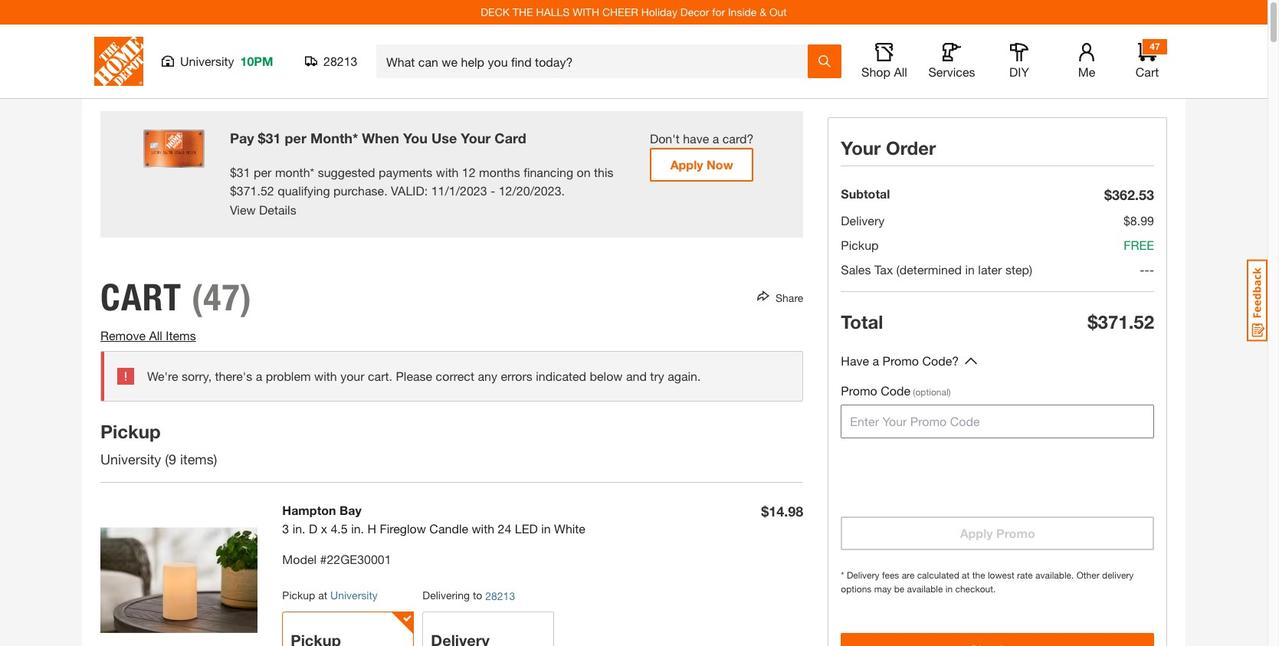 Task type: locate. For each thing, give the bounding box(es) containing it.
28213 link
[[485, 588, 515, 604]]

promo up promo code (optional)
[[883, 353, 919, 368]]

all right shop
[[894, 64, 908, 79]]

promo
[[883, 353, 919, 368], [841, 383, 878, 398], [997, 526, 1035, 540]]

promo code (optional)
[[841, 383, 951, 398]]

24
[[498, 522, 512, 536]]

1 vertical spatial with
[[314, 369, 337, 384]]

apply inside button
[[670, 157, 703, 172]]

0 vertical spatial university
[[180, 54, 234, 68]]

h
[[368, 522, 376, 536]]

2 vertical spatial a
[[256, 369, 262, 384]]

correct
[[436, 369, 475, 384]]

your
[[341, 369, 365, 384]]

apply down have
[[670, 157, 703, 172]]

0 horizontal spatial 31
[[237, 164, 250, 179]]

1 horizontal spatial apply
[[960, 526, 993, 540]]

per up 371.52
[[254, 164, 272, 179]]

2 horizontal spatial a
[[873, 353, 879, 368]]

apply up the
[[960, 526, 993, 540]]

0 horizontal spatial in.
[[293, 522, 306, 536]]

all left items
[[149, 328, 162, 343]]

0 vertical spatial delivery
[[841, 213, 885, 228]]

1 vertical spatial delivery
[[847, 570, 880, 581]]

2 vertical spatial pickup
[[282, 589, 315, 602]]

in. right 3
[[293, 522, 306, 536]]

at left university "button"
[[318, 589, 328, 602]]

your order
[[841, 137, 936, 159]]

2 vertical spatial with
[[472, 522, 495, 536]]

promo down have
[[841, 383, 878, 398]]

1 horizontal spatial university
[[180, 54, 234, 68]]

1 horizontal spatial your
[[841, 137, 881, 159]]

purchase.
[[334, 183, 388, 197]]

2 vertical spatial in
[[946, 583, 953, 595]]

total
[[841, 311, 883, 333]]

valid:
[[391, 183, 428, 197]]

1 horizontal spatial all
[[894, 64, 908, 79]]

---
[[1140, 262, 1155, 277]]

promo inside "button"
[[997, 526, 1035, 540]]

deck the halls with cheer holiday decor for inside & out link
[[481, 5, 787, 18]]

decor
[[681, 5, 709, 18]]

share link
[[770, 291, 804, 304]]

1 vertical spatial all
[[149, 328, 162, 343]]

have a promo code? link
[[841, 352, 959, 371]]

cart.
[[368, 369, 393, 384]]

try
[[650, 369, 664, 384]]

university button
[[330, 589, 378, 602]]

0 horizontal spatial at
[[318, 589, 328, 602]]

indicated
[[536, 369, 587, 384]]

errors
[[501, 369, 533, 384]]

months financing on this $
[[230, 164, 614, 197]]

- inside 371.52 qualifying purchase. valid: 11/1/2023 - 12/20/2023. view details
[[491, 183, 495, 197]]

0 vertical spatial 28213
[[324, 54, 358, 68]]

$ 31 per month* suggested payments with 12
[[230, 164, 476, 179]]

fireglow
[[380, 522, 426, 536]]

item
[[180, 451, 207, 468]]

0 vertical spatial 31
[[266, 130, 281, 146]]

0 horizontal spatial university
[[100, 451, 161, 468]]

checkout.
[[956, 583, 996, 595]]

with left 24
[[472, 522, 495, 536]]

1 vertical spatial 28213
[[485, 590, 515, 603]]

2 horizontal spatial university
[[330, 589, 378, 602]]

What can we help you find today? search field
[[386, 45, 807, 77]]

university ( 9 item s )
[[100, 451, 221, 468]]

a
[[713, 131, 719, 146], [873, 353, 879, 368], [256, 369, 262, 384]]

your up subtotal
[[841, 137, 881, 159]]

-
[[491, 183, 495, 197], [1140, 262, 1145, 277], [1145, 262, 1150, 277], [1150, 262, 1155, 277]]

with left your
[[314, 369, 337, 384]]

at inside * delivery fees are calculated at the lowest rate available. other delivery options may be available in checkout.
[[962, 570, 970, 581]]

items
[[166, 328, 196, 343]]

feedback link image
[[1247, 259, 1268, 342]]

don't have a card?
[[650, 131, 754, 146]]

pickup down model
[[282, 589, 315, 602]]

at left the
[[962, 570, 970, 581]]

product image
[[100, 502, 258, 646]]

1 vertical spatial pickup
[[100, 421, 161, 443]]

university left 10pm
[[180, 54, 234, 68]]

in
[[965, 262, 975, 277], [541, 522, 551, 536], [946, 583, 953, 595]]

shop all button
[[860, 43, 909, 80]]

and
[[626, 369, 647, 384]]

led
[[515, 522, 538, 536]]

1 vertical spatial a
[[873, 353, 879, 368]]

0 horizontal spatial in
[[541, 522, 551, 536]]

0 vertical spatial at
[[962, 570, 970, 581]]

4.5
[[331, 522, 348, 536]]

apply inside "button"
[[960, 526, 993, 540]]

1 vertical spatial university
[[100, 451, 161, 468]]

0 horizontal spatial apply
[[670, 157, 703, 172]]

1 horizontal spatial at
[[962, 570, 970, 581]]

with left 12
[[436, 164, 459, 179]]

0 vertical spatial promo
[[883, 353, 919, 368]]

31 right pay
[[266, 130, 281, 146]]

31 up 371.52
[[237, 164, 250, 179]]

0 horizontal spatial a
[[256, 369, 262, 384]]

2 horizontal spatial in
[[965, 262, 975, 277]]

2 in. from the left
[[351, 522, 364, 536]]

1 vertical spatial in
[[541, 522, 551, 536]]

2 vertical spatial university
[[330, 589, 378, 602]]

1 horizontal spatial in
[[946, 583, 953, 595]]

when
[[362, 130, 399, 146]]

this
[[594, 164, 614, 179]]

(47)
[[192, 275, 252, 320]]

1 horizontal spatial pickup
[[282, 589, 315, 602]]

&
[[760, 5, 767, 18]]

apply for apply now
[[670, 157, 703, 172]]

promo up rate
[[997, 526, 1035, 540]]

apply
[[670, 157, 703, 172], [960, 526, 993, 540]]

1 horizontal spatial in.
[[351, 522, 364, 536]]

(determined
[[897, 262, 962, 277]]

0 vertical spatial all
[[894, 64, 908, 79]]

0 vertical spatial apply
[[670, 157, 703, 172]]

28213 inside delivering to 28213
[[485, 590, 515, 603]]

47
[[1150, 41, 1160, 52]]

sales
[[841, 262, 871, 277]]

diy
[[1010, 64, 1029, 79]]

28213 button
[[305, 54, 358, 69]]

in down calculated
[[946, 583, 953, 595]]

0 horizontal spatial with
[[314, 369, 337, 384]]

(optional)
[[913, 386, 951, 398]]

now
[[707, 157, 733, 172]]

1 horizontal spatial per
[[285, 130, 307, 146]]

we're sorry, there's a problem with your cart. please correct any errors indicated below and try again.
[[147, 369, 701, 384]]

371.52 qualifying purchase. valid: 11/1/2023 - 12/20/2023. view details
[[230, 183, 565, 217]]

2 horizontal spatial with
[[472, 522, 495, 536]]

your right use at the top of page
[[461, 130, 491, 146]]

pickup up sales
[[841, 238, 879, 252]]

2 vertical spatial promo
[[997, 526, 1035, 540]]

your
[[461, 130, 491, 146], [841, 137, 881, 159]]

month*
[[275, 164, 314, 179]]

1 vertical spatial per
[[254, 164, 272, 179]]

university for university ( 9 item s )
[[100, 451, 161, 468]]

in right the led
[[541, 522, 551, 536]]

1 horizontal spatial promo
[[883, 353, 919, 368]]

with inside hampton bay 3 in. d x 4.5 in. h fireglow candle with 24 led in white
[[472, 522, 495, 536]]

1 horizontal spatial 31
[[266, 130, 281, 146]]

all inside button
[[894, 64, 908, 79]]

$ up 371.52
[[230, 164, 237, 179]]

apply promo
[[960, 526, 1035, 540]]

1 vertical spatial apply
[[960, 526, 993, 540]]

inside
[[728, 5, 757, 18]]

$ right pay
[[258, 130, 266, 146]]

1 horizontal spatial 28213
[[485, 590, 515, 603]]

the
[[513, 5, 533, 18]]

please
[[396, 369, 433, 384]]

$ inside months financing on this $
[[230, 183, 237, 197]]

$362.53
[[1105, 186, 1155, 203]]

apply now
[[670, 157, 733, 172]]

1 horizontal spatial with
[[436, 164, 459, 179]]

model # 22ge30001
[[282, 552, 391, 567]]

per up month*
[[285, 130, 307, 146]]

in left "later"
[[965, 262, 975, 277]]

1 horizontal spatial a
[[713, 131, 719, 146]]

delivery up options on the right bottom of page
[[847, 570, 880, 581]]

delivery
[[841, 213, 885, 228], [847, 570, 880, 581]]

31
[[266, 130, 281, 146], [237, 164, 250, 179]]

*
[[841, 570, 844, 581]]

pickup up university ( 9 item s )
[[100, 421, 161, 443]]

all for shop
[[894, 64, 908, 79]]

university left (
[[100, 451, 161, 468]]

2 horizontal spatial promo
[[997, 526, 1035, 540]]

$ up view
[[230, 183, 237, 197]]

holiday
[[641, 5, 678, 18]]

suggested
[[318, 164, 375, 179]]

order
[[886, 137, 936, 159]]

delivery down subtotal
[[841, 213, 885, 228]]

university 10pm
[[180, 54, 273, 68]]

fees
[[882, 570, 899, 581]]

0 horizontal spatial promo
[[841, 383, 878, 398]]

0 vertical spatial pickup
[[841, 238, 879, 252]]

we're sorry, there's a problem with your cart. please correct any errors indicated below and try again. alert
[[100, 351, 804, 402]]

0 vertical spatial per
[[285, 130, 307, 146]]

0 horizontal spatial all
[[149, 328, 162, 343]]

2 vertical spatial $
[[230, 183, 237, 197]]

university down 22ge30001 at left bottom
[[330, 589, 378, 602]]

hampton bay 3 in. d x 4.5 in. h fireglow candle with 24 led in white
[[282, 503, 586, 536]]

university for university 10pm
[[180, 54, 234, 68]]

in. left the 'h'
[[351, 522, 364, 536]]

0 vertical spatial with
[[436, 164, 459, 179]]

0 horizontal spatial 28213
[[324, 54, 358, 68]]

9
[[169, 451, 176, 468]]

1 in. from the left
[[293, 522, 306, 536]]

you
[[403, 130, 428, 146]]

later
[[978, 262, 1002, 277]]

28213 inside button
[[324, 54, 358, 68]]

11/1/2023
[[431, 183, 487, 197]]



Task type: describe. For each thing, give the bounding box(es) containing it.
pickup at university
[[282, 589, 378, 602]]

x
[[321, 522, 327, 536]]

Enter Your Promo Code text field
[[841, 405, 1155, 438]]

bay
[[340, 503, 362, 518]]

share
[[776, 291, 804, 304]]

we're
[[147, 369, 178, 384]]

for
[[712, 5, 725, 18]]

pay
[[230, 130, 254, 146]]

371.52
[[237, 183, 274, 197]]

1 vertical spatial promo
[[841, 383, 878, 398]]

0 horizontal spatial per
[[254, 164, 272, 179]]

apply now button
[[650, 148, 754, 182]]

candle
[[430, 522, 468, 536]]

diy button
[[995, 43, 1044, 80]]

view
[[230, 203, 256, 217]]

with
[[573, 5, 599, 18]]

are
[[902, 570, 915, 581]]

10pm
[[240, 54, 273, 68]]

step)
[[1006, 262, 1033, 277]]

0 horizontal spatial your
[[461, 130, 491, 146]]

qualifying
[[278, 183, 330, 197]]

apply promo button
[[841, 517, 1155, 550]]

12
[[462, 164, 476, 179]]

have
[[683, 131, 709, 146]]

22ge30001
[[327, 552, 391, 567]]

month*
[[310, 130, 358, 146]]

1 vertical spatial at
[[318, 589, 328, 602]]

d
[[309, 522, 318, 536]]

any
[[478, 369, 497, 384]]

pay $ 31 per month* when you use your card
[[230, 130, 526, 146]]

options
[[841, 583, 872, 595]]

be
[[894, 583, 905, 595]]

2 horizontal spatial pickup
[[841, 238, 879, 252]]

subtotal
[[841, 186, 890, 201]]

a inside we're sorry, there's a problem with your cart. please correct any errors indicated below and try again. "alert"
[[256, 369, 262, 384]]

the home depot logo image
[[94, 37, 143, 86]]

sales tax (determined in later step)
[[841, 262, 1033, 277]]

to
[[473, 589, 482, 602]]

deck the halls with cheer holiday decor for inside & out
[[481, 5, 787, 18]]

available.
[[1036, 570, 1074, 581]]

all for remove
[[149, 328, 162, 343]]

sorry,
[[182, 369, 212, 384]]

promo inside 'link'
[[883, 353, 919, 368]]

have
[[841, 353, 869, 368]]

white
[[554, 522, 586, 536]]

may
[[874, 583, 892, 595]]

delivering to 28213
[[423, 589, 515, 603]]

0 vertical spatial in
[[965, 262, 975, 277]]

services button
[[928, 43, 977, 80]]

apply for apply promo
[[960, 526, 993, 540]]

card
[[495, 130, 526, 146]]

have a promo code?
[[841, 353, 959, 368]]

presentation image
[[144, 130, 205, 168]]

code
[[881, 383, 911, 398]]

rate
[[1017, 570, 1033, 581]]

1 vertical spatial 31
[[237, 164, 250, 179]]

)
[[214, 451, 217, 468]]

#
[[320, 552, 327, 567]]

halls
[[536, 5, 570, 18]]

financing
[[524, 164, 573, 179]]

0 horizontal spatial pickup
[[100, 421, 161, 443]]

me button
[[1063, 43, 1112, 80]]

12/20/2023.
[[499, 183, 565, 197]]

1 vertical spatial $
[[230, 164, 237, 179]]

lowest
[[988, 570, 1015, 581]]

remove
[[100, 328, 146, 343]]

delivery inside * delivery fees are calculated at the lowest rate available. other delivery options may be available in checkout.
[[847, 570, 880, 581]]

$8.99
[[1124, 213, 1155, 228]]

0 vertical spatial a
[[713, 131, 719, 146]]

cart
[[1136, 64, 1159, 79]]

a inside have a promo code? 'link'
[[873, 353, 879, 368]]

0 vertical spatial $
[[258, 130, 266, 146]]

shop
[[862, 64, 891, 79]]

in inside * delivery fees are calculated at the lowest rate available. other delivery options may be available in checkout.
[[946, 583, 953, 595]]

with inside "alert"
[[314, 369, 337, 384]]

s
[[207, 451, 214, 468]]

months
[[479, 164, 520, 179]]

cheer
[[602, 5, 638, 18]]

below
[[590, 369, 623, 384]]

in inside hampton bay 3 in. d x 4.5 in. h fireglow candle with 24 led in white
[[541, 522, 551, 536]]

use
[[432, 130, 457, 146]]

details
[[259, 203, 296, 217]]

$14.98
[[761, 503, 804, 520]]

again.
[[668, 369, 701, 384]]

deck
[[481, 5, 510, 18]]

delivery
[[1102, 570, 1134, 581]]

payments
[[379, 164, 433, 179]]

shop all
[[862, 64, 908, 79]]

the
[[973, 570, 986, 581]]

cart
[[100, 275, 182, 320]]

there's
[[215, 369, 252, 384]]

remove all items
[[100, 328, 196, 343]]

card?
[[723, 131, 754, 146]]

tax
[[875, 262, 893, 277]]



Task type: vqa. For each thing, say whether or not it's contained in the screenshot.
New
no



